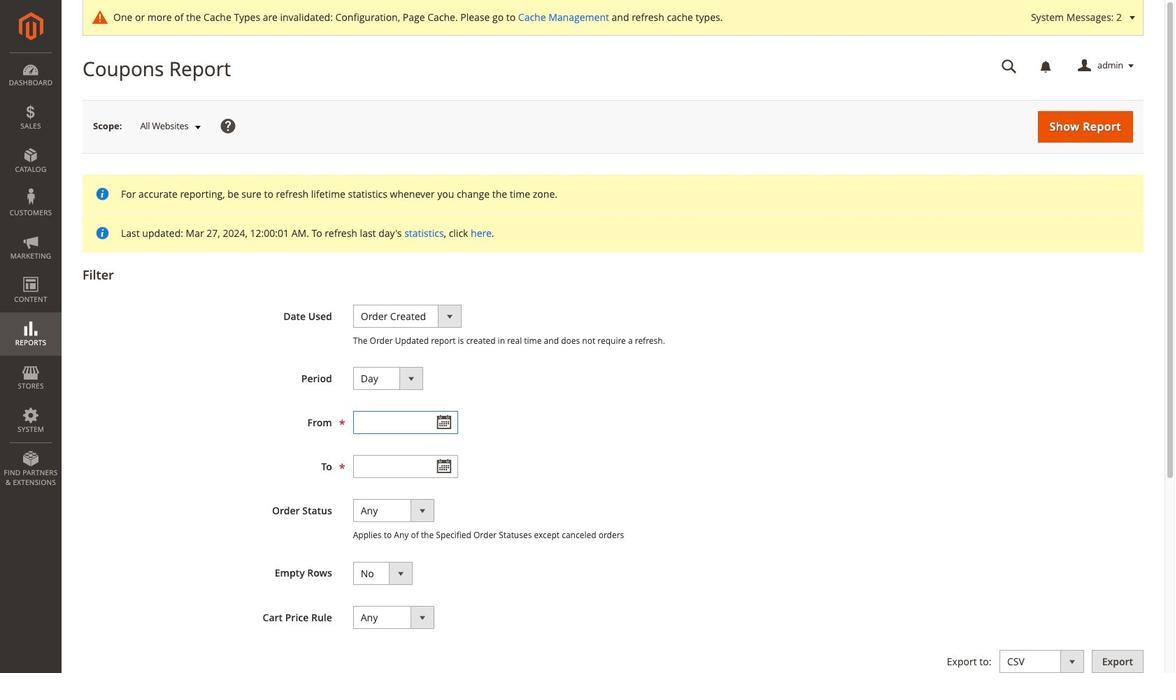 Task type: locate. For each thing, give the bounding box(es) containing it.
magento admin panel image
[[19, 12, 43, 41]]

None text field
[[353, 412, 458, 435], [353, 456, 458, 479], [353, 412, 458, 435], [353, 456, 458, 479]]

menu bar
[[0, 52, 62, 495]]

None text field
[[992, 54, 1027, 78]]



